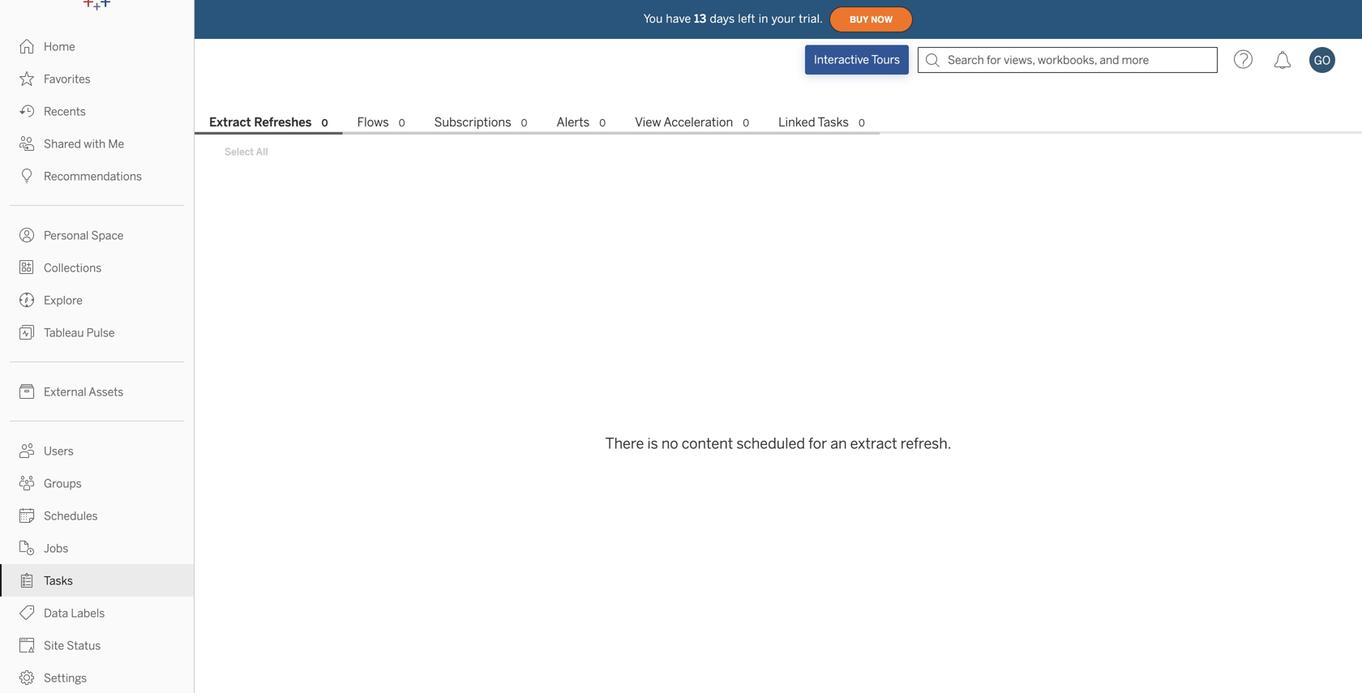 Task type: locate. For each thing, give the bounding box(es) containing it.
tableau pulse link
[[0, 316, 194, 349]]

0 horizontal spatial tasks
[[44, 574, 73, 588]]

tasks
[[818, 115, 849, 130], [44, 574, 73, 588]]

tasks right linked
[[818, 115, 849, 130]]

linked
[[778, 115, 815, 130]]

1 0 from the left
[[321, 117, 328, 129]]

0
[[321, 117, 328, 129], [399, 117, 405, 129], [521, 117, 527, 129], [599, 117, 606, 129], [743, 117, 749, 129], [859, 117, 865, 129]]

13
[[694, 12, 707, 25]]

3 0 from the left
[[521, 117, 527, 129]]

1 vertical spatial tasks
[[44, 574, 73, 588]]

space
[[91, 229, 124, 242]]

tasks down jobs
[[44, 574, 73, 588]]

select all
[[225, 146, 268, 158]]

2 0 from the left
[[399, 117, 405, 129]]

1 horizontal spatial tasks
[[818, 115, 849, 130]]

recommendations
[[44, 170, 142, 183]]

0 right flows
[[399, 117, 405, 129]]

days
[[710, 12, 735, 25]]

content
[[682, 435, 733, 452]]

no
[[661, 435, 678, 452]]

data labels link
[[0, 597, 194, 629]]

in
[[759, 12, 768, 25]]

extract
[[850, 435, 897, 452]]

groups link
[[0, 467, 194, 499]]

external assets link
[[0, 375, 194, 408]]

data
[[44, 607, 68, 620]]

your
[[772, 12, 796, 25]]

tasks link
[[0, 564, 194, 597]]

0 right alerts
[[599, 117, 606, 129]]

alerts
[[557, 115, 590, 130]]

with
[[84, 137, 106, 151]]

5 0 from the left
[[743, 117, 749, 129]]

0 left alerts
[[521, 117, 527, 129]]

recents
[[44, 105, 86, 118]]

shared with me
[[44, 137, 124, 151]]

flows
[[357, 115, 389, 130]]

now
[[871, 14, 893, 25]]

0 right refreshes
[[321, 117, 328, 129]]

favorites link
[[0, 62, 194, 95]]

tableau
[[44, 326, 84, 340]]

schedules
[[44, 510, 98, 523]]

an
[[831, 435, 847, 452]]

select
[[225, 146, 254, 158]]

shared with me link
[[0, 127, 194, 160]]

0 right linked tasks on the right of page
[[859, 117, 865, 129]]

subscriptions
[[434, 115, 511, 130]]

favorites
[[44, 73, 91, 86]]

4 0 from the left
[[599, 117, 606, 129]]

navigation
[[195, 110, 1362, 135]]

personal space
[[44, 229, 124, 242]]

6 0 from the left
[[859, 117, 865, 129]]

0 right acceleration
[[743, 117, 749, 129]]

site status link
[[0, 629, 194, 662]]

view
[[635, 115, 661, 130]]

0 vertical spatial tasks
[[818, 115, 849, 130]]



Task type: describe. For each thing, give the bounding box(es) containing it.
settings
[[44, 672, 87, 685]]

collections link
[[0, 251, 194, 284]]

refreshes
[[254, 115, 312, 130]]

site status
[[44, 639, 101, 653]]

external
[[44, 386, 86, 399]]

tableau pulse
[[44, 326, 115, 340]]

extract refreshes
[[209, 115, 312, 130]]

me
[[108, 137, 124, 151]]

view acceleration
[[635, 115, 733, 130]]

linked tasks
[[778, 115, 849, 130]]

sub-spaces tab list
[[195, 114, 1362, 135]]

navigation containing extract refreshes
[[195, 110, 1362, 135]]

there is no content scheduled for an extract refresh. main content
[[195, 81, 1362, 693]]

left
[[738, 12, 755, 25]]

home
[[44, 40, 75, 54]]

there
[[605, 435, 644, 452]]

0 for extract refreshes
[[321, 117, 328, 129]]

buy now
[[850, 14, 893, 25]]

0 for alerts
[[599, 117, 606, 129]]

explore
[[44, 294, 83, 307]]

explore link
[[0, 284, 194, 316]]

interactive
[[814, 53, 869, 66]]

is
[[647, 435, 658, 452]]

shared
[[44, 137, 81, 151]]

0 for view acceleration
[[743, 117, 749, 129]]

assets
[[89, 386, 123, 399]]

recommendations link
[[0, 160, 194, 192]]

jobs
[[44, 542, 68, 555]]

tasks inside tasks 'link'
[[44, 574, 73, 588]]

0 for linked tasks
[[859, 117, 865, 129]]

main navigation. press the up and down arrow keys to access links. element
[[0, 30, 194, 693]]

personal space link
[[0, 219, 194, 251]]

personal
[[44, 229, 89, 242]]

schedules link
[[0, 499, 194, 532]]

tours
[[871, 53, 900, 66]]

0 for flows
[[399, 117, 405, 129]]

extract
[[209, 115, 251, 130]]

buy
[[850, 14, 869, 25]]

have
[[666, 12, 691, 25]]

data labels
[[44, 607, 105, 620]]

there is no content scheduled for an extract refresh.
[[605, 435, 952, 452]]

site
[[44, 639, 64, 653]]

recents link
[[0, 95, 194, 127]]

tasks inside sub-spaces tab list
[[818, 115, 849, 130]]

status
[[67, 639, 101, 653]]

trial.
[[799, 12, 823, 25]]

for
[[809, 435, 827, 452]]

users link
[[0, 435, 194, 467]]

refresh.
[[901, 435, 952, 452]]

external assets
[[44, 386, 123, 399]]

scheduled
[[737, 435, 805, 452]]

users
[[44, 445, 74, 458]]

select all button
[[214, 142, 279, 161]]

collections
[[44, 261, 102, 275]]

acceleration
[[664, 115, 733, 130]]

Search for views, workbooks, and more text field
[[918, 47, 1218, 73]]

groups
[[44, 477, 82, 491]]

all
[[256, 146, 268, 158]]

you have 13 days left in your trial.
[[644, 12, 823, 25]]

interactive tours
[[814, 53, 900, 66]]

home link
[[0, 30, 194, 62]]

jobs link
[[0, 532, 194, 564]]

you
[[644, 12, 663, 25]]

settings link
[[0, 662, 194, 693]]

0 for subscriptions
[[521, 117, 527, 129]]

labels
[[71, 607, 105, 620]]

buy now button
[[830, 6, 913, 32]]

pulse
[[86, 326, 115, 340]]



Task type: vqa. For each thing, say whether or not it's contained in the screenshot.
Add to the bottom
no



